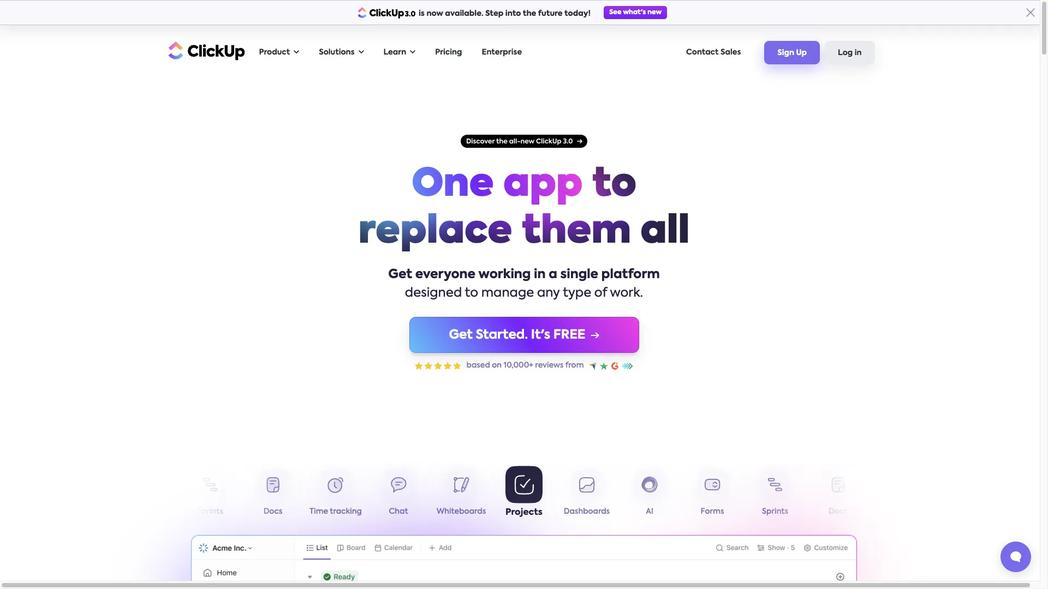 Task type: locate. For each thing, give the bounding box(es) containing it.
to inside one app to replace them all
[[592, 167, 637, 205]]

tracking
[[330, 508, 362, 516], [895, 508, 927, 516]]

0 horizontal spatial forms
[[136, 508, 159, 516]]

based on 10,000+ reviews from
[[467, 362, 584, 370]]

five stars image
[[415, 362, 461, 370]]

2 sprints from the left
[[762, 508, 788, 516]]

in right log
[[855, 49, 862, 57]]

2 forms from the left
[[701, 508, 724, 516]]

0 horizontal spatial forms button
[[116, 470, 179, 521]]

1 horizontal spatial sprints
[[762, 508, 788, 516]]

reviews
[[535, 362, 564, 370]]

docs
[[264, 508, 282, 516], [829, 508, 848, 516]]

them
[[522, 213, 631, 252]]

1 docs from the left
[[264, 508, 282, 516]]

sprints
[[197, 508, 223, 516], [762, 508, 788, 516]]

manage
[[481, 287, 534, 300]]

discover the all-new clickup 3.0 image
[[461, 135, 587, 148]]

learn
[[384, 49, 406, 56]]

ai button
[[618, 470, 681, 521]]

1 time tracking button from the left
[[304, 470, 367, 521]]

0 horizontal spatial docs
[[264, 508, 282, 516]]

solutions button
[[313, 41, 369, 64]]

1 horizontal spatial sprints button
[[744, 470, 807, 521]]

all
[[641, 213, 690, 252]]

clickup 3.0 image
[[358, 7, 416, 18]]

1 vertical spatial to
[[465, 287, 478, 300]]

store reviews image
[[589, 362, 634, 370]]

get up based
[[449, 329, 473, 342]]

1 horizontal spatial to
[[592, 167, 637, 205]]

sign up
[[778, 49, 807, 57]]

0 vertical spatial in
[[855, 49, 862, 57]]

replace
[[358, 213, 512, 252]]

see what's new link
[[604, 6, 667, 19]]

1 time from the left
[[310, 508, 328, 516]]

get
[[388, 269, 412, 281], [449, 329, 473, 342]]

1 horizontal spatial docs
[[829, 508, 848, 516]]

time tracking button
[[304, 470, 367, 521], [869, 470, 932, 521]]

sign
[[778, 49, 794, 57]]

available.
[[445, 10, 483, 17]]

chat
[[389, 508, 408, 516]]

docs button
[[242, 470, 304, 521], [807, 470, 869, 521]]

0 horizontal spatial to
[[465, 287, 478, 300]]

1 sprints from the left
[[197, 508, 223, 516]]

contact
[[686, 49, 719, 56]]

0 horizontal spatial docs button
[[242, 470, 304, 521]]

based
[[467, 362, 490, 370]]

whiteboards
[[437, 508, 486, 516]]

ai
[[646, 508, 653, 516]]

1 horizontal spatial get
[[449, 329, 473, 342]]

0 horizontal spatial time tracking
[[310, 508, 362, 516]]

in
[[855, 49, 862, 57], [534, 269, 546, 281]]

1 vertical spatial in
[[534, 269, 546, 281]]

get started. it's free button
[[409, 317, 639, 353]]

designed to manage any type of work.
[[405, 287, 643, 300]]

get inside button
[[449, 329, 473, 342]]

learn button
[[378, 41, 421, 64]]

close button image
[[1026, 8, 1035, 17]]

log in
[[838, 49, 862, 57]]

2 docs from the left
[[829, 508, 848, 516]]

of
[[594, 287, 607, 300]]

to
[[592, 167, 637, 205], [465, 287, 478, 300]]

future
[[538, 10, 563, 17]]

in left "a" at the top of page
[[534, 269, 546, 281]]

0 horizontal spatial tracking
[[330, 508, 362, 516]]

1 horizontal spatial time
[[875, 508, 893, 516]]

1 horizontal spatial time tracking button
[[869, 470, 932, 521]]

dashboards
[[564, 508, 610, 516]]

sprints button
[[179, 470, 242, 521], [744, 470, 807, 521]]

1 horizontal spatial forms
[[701, 508, 724, 516]]

get up the designed
[[388, 269, 412, 281]]

time tracking
[[310, 508, 362, 516], [875, 508, 927, 516]]

enterprise
[[482, 49, 522, 56]]

2 tracking from the left
[[895, 508, 927, 516]]

pricing
[[435, 49, 462, 56]]

0 horizontal spatial time tracking button
[[304, 470, 367, 521]]

app
[[503, 167, 583, 205]]

2 sprints button from the left
[[744, 470, 807, 521]]

0 horizontal spatial time
[[310, 508, 328, 516]]

is
[[419, 10, 425, 17]]

forms
[[136, 508, 159, 516], [701, 508, 724, 516]]

now
[[427, 10, 443, 17]]

everyone
[[415, 269, 476, 281]]

1 vertical spatial get
[[449, 329, 473, 342]]

2 docs button from the left
[[807, 470, 869, 521]]

0 vertical spatial get
[[388, 269, 412, 281]]

1 forms from the left
[[136, 508, 159, 516]]

product
[[259, 49, 290, 56]]

started.
[[476, 329, 528, 342]]

time
[[310, 508, 328, 516], [875, 508, 893, 516]]

single
[[560, 269, 598, 281]]

it's
[[531, 329, 550, 342]]

1 horizontal spatial tracking
[[895, 508, 927, 516]]

1 horizontal spatial in
[[855, 49, 862, 57]]

10,000+
[[504, 362, 533, 370]]

get everyone working in a single platform
[[388, 269, 660, 281]]

1 time tracking from the left
[[310, 508, 362, 516]]

0 horizontal spatial in
[[534, 269, 546, 281]]

1 horizontal spatial docs button
[[807, 470, 869, 521]]

2 time from the left
[[875, 508, 893, 516]]

0 horizontal spatial sprints button
[[179, 470, 242, 521]]

into
[[505, 10, 521, 17]]

0 horizontal spatial get
[[388, 269, 412, 281]]

1 tracking from the left
[[330, 508, 362, 516]]

1 horizontal spatial forms button
[[681, 470, 744, 521]]

step
[[485, 10, 504, 17]]

forms button
[[116, 470, 179, 521], [681, 470, 744, 521]]

0 horizontal spatial sprints
[[197, 508, 223, 516]]

see
[[609, 9, 622, 16]]

today!
[[565, 10, 591, 17]]

contact sales button
[[681, 41, 747, 64]]

log in link
[[825, 41, 875, 64]]

1 horizontal spatial time tracking
[[875, 508, 927, 516]]

projects
[[506, 509, 543, 518]]

0 vertical spatial to
[[592, 167, 637, 205]]



Task type: vqa. For each thing, say whether or not it's contained in the screenshot.
have within the "Uses" Are Intended As A Demonstration Of Paid Plan Features, Allowing You To Explore Their Value For Your Workflows. Uses Are Cumulative Throughout A Workspace And They Do Not Reset Or Count Down. When You Reach A Use Limit, You Won'T Lose Any Data, But You Won'T Be Able To Edit Or Create New Items With That Feature. You Can Find A Breakdown Which Features Have Usage Limits
no



Task type: describe. For each thing, give the bounding box(es) containing it.
whiteboards button
[[430, 470, 493, 521]]

2 time tracking from the left
[[875, 508, 927, 516]]

chat button
[[367, 470, 430, 521]]

log
[[838, 49, 853, 57]]

work.
[[610, 287, 643, 300]]

free
[[554, 329, 586, 342]]

up
[[796, 49, 807, 57]]

is now available. step into the future today!
[[419, 10, 591, 17]]

see what's new
[[609, 9, 662, 16]]

1 docs button from the left
[[242, 470, 304, 521]]

get started. it's free
[[449, 329, 586, 342]]

get for get started. it's free
[[449, 329, 473, 342]]

from
[[565, 362, 584, 370]]

clickup image
[[165, 40, 245, 61]]

platform
[[602, 269, 660, 281]]

what's
[[623, 9, 646, 16]]

a
[[549, 269, 557, 281]]

solutions
[[319, 49, 355, 56]]

any
[[537, 287, 560, 300]]

get for get everyone working in a single platform
[[388, 269, 412, 281]]

one app to replace them all
[[358, 167, 690, 252]]

pricing link
[[430, 41, 468, 64]]

the
[[523, 10, 536, 17]]

docs for first "docs" button
[[264, 508, 282, 516]]

sign up button
[[765, 41, 820, 64]]

product button
[[254, 41, 305, 64]]

2 forms button from the left
[[681, 470, 744, 521]]

new
[[648, 9, 662, 16]]

on
[[492, 362, 502, 370]]

contact sales
[[686, 49, 741, 56]]

type
[[563, 287, 591, 300]]

sales
[[721, 49, 741, 56]]

working
[[479, 269, 531, 281]]

enterprise link
[[476, 41, 528, 64]]

dashboards button
[[556, 470, 618, 521]]

projects button
[[493, 466, 556, 521]]

2 time tracking button from the left
[[869, 470, 932, 521]]

1 forms button from the left
[[116, 470, 179, 521]]

1 sprints button from the left
[[179, 470, 242, 521]]

designed
[[405, 287, 462, 300]]

one
[[412, 167, 494, 205]]

docs for 2nd "docs" button from left
[[829, 508, 848, 516]]



